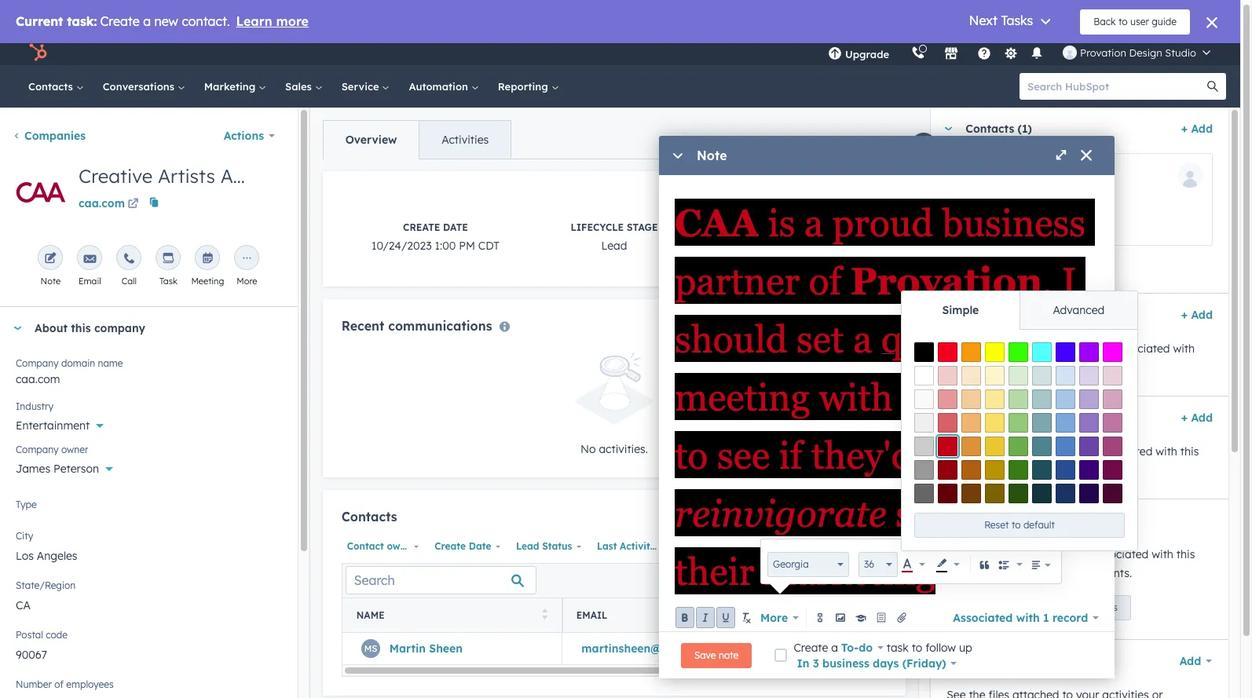 Task type: describe. For each thing, give the bounding box(es) containing it.
the for customer
[[978, 445, 995, 459]]

service
[[342, 80, 382, 93]]

0 horizontal spatial 1235
[[845, 642, 868, 656]]

hubspot image
[[28, 43, 47, 62]]

view associated contacts link
[[947, 255, 1087, 274]]

no activities.
[[581, 443, 648, 457]]

reset to default
[[985, 520, 1055, 531]]

do
[[859, 641, 873, 655]]

#660000, 100 opacity image
[[938, 484, 958, 504]]

#37761d, 100 opacity image
[[1009, 461, 1029, 480]]

1 vertical spatial (223)
[[793, 642, 819, 656]]

task
[[887, 641, 909, 655]]

add inside button
[[859, 514, 877, 525]]

36 button
[[859, 553, 898, 578]]

martinsheen@gmail.com for leftmost martinsheen@gmail.com link
[[582, 642, 719, 656]]

status
[[543, 541, 573, 552]]

(0) for tickets (0)
[[1009, 411, 1024, 425]]

contacts for contacts (1)
[[966, 122, 1015, 136]]

#9fc5e8, 100 opacity image
[[1056, 390, 1076, 409]]

#b45f06, 100 opacity image
[[962, 461, 982, 480]]

press to sort. image
[[543, 609, 548, 620]]

(0) for deals (0)
[[1000, 308, 1016, 322]]

1 horizontal spatial number
[[810, 610, 852, 622]]

view
[[947, 258, 974, 272]]

postal
[[16, 630, 43, 641]]

0 horizontal spatial martinsheen@gmail.com link
[[582, 642, 719, 656]]

#e06666, 100 opacity image
[[938, 413, 958, 433]]

3
[[813, 657, 820, 671]]

1 vertical spatial number
[[16, 679, 52, 691]]

reinvigorate
[[675, 493, 887, 536]]

service link
[[332, 65, 400, 108]]

hoc
[[991, 376, 1067, 420]]

#d5a6bd, 100 opacity image
[[1103, 390, 1123, 409]]

notifications image
[[1030, 47, 1045, 61]]

should
[[675, 318, 788, 362]]

owner for contact owner
[[387, 541, 416, 552]]

a for create
[[832, 641, 839, 655]]

agency
[[221, 164, 286, 188]]

#4c1130, 100 opacity image
[[1103, 484, 1123, 504]]

#073763, 100 opacity image
[[1056, 484, 1076, 504]]

search button
[[1200, 73, 1227, 100]]

#134f5c, 100 opacity image
[[1033, 461, 1052, 480]]

opportunities
[[1042, 342, 1111, 356]]

attachments button
[[932, 641, 1164, 683]]

#ffffff, 100 opacity image
[[915, 366, 934, 386]]

james peterson image
[[1063, 46, 1078, 60]]

cdt
[[478, 239, 500, 253]]

+ add button for track the customer requests associated with this record.
[[1182, 409, 1214, 428]]

business inside is a proud business partner of
[[943, 202, 1086, 245]]

caret image for about this company
[[13, 327, 22, 330]]

close dialog image
[[1081, 150, 1093, 163]]

36
[[865, 559, 875, 571]]

#d9ead3, 100 opacity image
[[1009, 366, 1029, 386]]

+ add for track the revenue opportunities associated with this record.
[[1182, 308, 1214, 322]]

Search search field
[[346, 567, 537, 595]]

+ for track the revenue opportunities associated with this record.
[[1182, 308, 1188, 322]]

reset to default tab panel
[[902, 329, 1138, 551]]

add for + add button corresponding to track the revenue opportunities associated with this record.
[[1192, 308, 1214, 322]]

#cfe2f3, 100 opacity image
[[1056, 366, 1076, 386]]

1 vertical spatial email
[[577, 610, 608, 622]]

meeting
[[675, 376, 810, 420]]

set up payments link
[[1029, 596, 1131, 621]]

to-do button
[[842, 639, 884, 657]]

+ add for track the customer requests associated with this record.
[[1182, 411, 1214, 425]]

payments (0)
[[966, 514, 1040, 528]]

State/Region text field
[[16, 589, 282, 621]]

1 vertical spatial martin sheen
[[390, 642, 463, 656]]

1 horizontal spatial martin
[[957, 163, 994, 177]]

last for last activity date --
[[742, 222, 766, 233]]

1 horizontal spatial sheen
[[997, 163, 1031, 177]]

automation
[[409, 80, 471, 93]]

tickets (0) button
[[932, 397, 1176, 439]]

#69a84f, 100 opacity image
[[1009, 437, 1029, 457]]

meeting image
[[201, 253, 214, 266]]

contacts (1)
[[966, 122, 1033, 136]]

create date 10/24/2023 1:00 pm cdt
[[372, 222, 500, 253]]

using
[[999, 567, 1027, 581]]

#b4a7d6, 100 opacity image
[[1080, 390, 1100, 409]]

minimize dialog image
[[672, 150, 685, 163]]

code
[[46, 630, 68, 641]]

lead inside lifecycle stage lead
[[602, 239, 628, 253]]

lead inside popup button
[[516, 541, 540, 552]]

lead status
[[516, 541, 573, 552]]

#ead1dc, 100 opacity image
[[1103, 366, 1123, 386]]

associated for payments
[[1093, 548, 1149, 562]]

#0c343d, 100 opacity image
[[1033, 484, 1052, 504]]

1 + add button from the top
[[1182, 119, 1214, 138]]

#ffd966, 100 opacity image
[[986, 413, 1005, 433]]

quarterly
[[882, 318, 1035, 362]]

record
[[1053, 611, 1089, 625]]

sales
[[285, 80, 315, 93]]

contacts
[[1040, 258, 1087, 272]]

#20124d, 100 opacity image
[[1080, 484, 1100, 504]]

track the customer requests associated with this record.
[[947, 445, 1200, 478]]

city
[[16, 531, 33, 542]]

call image
[[123, 253, 135, 266]]

save note
[[695, 650, 739, 661]]

#0600ff, 100 opacity image
[[1056, 343, 1076, 362]]

menu containing provation design studio
[[817, 40, 1222, 65]]

create date button
[[429, 537, 505, 557]]

last for last activity date
[[597, 541, 617, 552]]

martin sheen link for view associated contacts
[[957, 163, 1031, 177]]

sales link
[[276, 65, 332, 108]]

provation for provation
[[851, 260, 1043, 303]]

contact
[[347, 541, 384, 552]]

in
[[797, 657, 810, 671]]

set
[[797, 318, 845, 362]]

last activity date --
[[742, 222, 845, 253]]

marketplaces button
[[935, 40, 968, 65]]

2 link opens in a new window image from the top
[[128, 199, 139, 211]]

caa
[[675, 202, 759, 245]]

some
[[896, 493, 984, 536]]

#fff2cc, 100 opacity image
[[986, 366, 1005, 386]]

up inside 'link'
[[1060, 602, 1071, 614]]

james
[[16, 462, 50, 476]]

0 vertical spatial email
[[79, 276, 101, 287]]

#fce5cd, 100 opacity image
[[962, 366, 982, 386]]

no
[[581, 443, 596, 457]]

company for company owner
[[16, 444, 59, 456]]

provation design studio button
[[1054, 40, 1221, 65]]

marketplaces image
[[945, 47, 959, 61]]

reset to default button
[[915, 513, 1125, 538]]

marketing
[[204, 80, 259, 93]]

press to sort. image
[[739, 609, 745, 620]]

0 vertical spatial +1 (223) 555-1235
[[957, 221, 1052, 235]]

meeting
[[191, 276, 224, 287]]

#783f04, 100 opacity image
[[962, 484, 982, 504]]

reporting
[[498, 80, 551, 93]]

of for company domain name
[[55, 679, 64, 691]]

actions button
[[214, 120, 285, 152]]

company inside dropdown button
[[94, 321, 145, 336]]

1 vertical spatial 555-
[[822, 642, 845, 656]]

call
[[122, 276, 137, 287]]

edit button
[[13, 164, 69, 226]]

lifecycle stage lead
[[571, 222, 658, 253]]

#7f6001, 100 opacity image
[[986, 484, 1005, 504]]

this for track the customer requests associated with this record.
[[1181, 445, 1200, 459]]

press to sort. element for email
[[739, 609, 745, 623]]

entertainment
[[16, 419, 90, 433]]

their for marketing
[[675, 551, 755, 594]]

1 horizontal spatial martin sheen
[[957, 163, 1031, 177]]

#eeeeee, 100 opacity image
[[915, 413, 934, 433]]

tickets
[[966, 411, 1005, 425]]

#666666, 100 opacity image
[[915, 484, 934, 504]]

#f1c233, 100 opacity image
[[986, 437, 1005, 457]]

meeting with their hoc to see if they'd like to
[[675, 318, 1076, 478]]

1235 inside button
[[1028, 221, 1052, 235]]

#ea9999, 100 opacity image
[[938, 390, 958, 409]]

#990100, 100 opacity image
[[938, 461, 958, 480]]

peterson
[[53, 462, 99, 476]]

#9a00ff, 100 opacity image
[[1080, 343, 1100, 362]]

#c27ba0, 100 opacity image
[[1103, 413, 1123, 433]]

date inside last activity date --
[[820, 222, 845, 233]]

#274e13, 100 opacity image
[[1009, 484, 1029, 504]]

this for collect and track payments associated with this company using hubspot payments.
[[1177, 548, 1196, 562]]

#d9d2e9, 100 opacity image
[[1080, 366, 1100, 386]]

caret image for deals (0)
[[944, 313, 954, 317]]

marketing
[[764, 551, 936, 594]]

1 + from the top
[[1182, 122, 1188, 136]]

industry
[[16, 401, 54, 413]]

1 link opens in a new window image from the top
[[128, 196, 139, 215]]

martin sheen link for martinsheen@gmail.com
[[390, 642, 463, 656]]

Number of employees text field
[[16, 688, 282, 699]]

0 vertical spatial more
[[237, 276, 257, 287]]

requests
[[1049, 445, 1094, 459]]

hubspot
[[1030, 567, 1075, 581]]

+ for track the customer requests associated with this record.
[[1182, 411, 1188, 425]]

is
[[768, 202, 796, 245]]

#00ffff, 100 opacity image
[[1033, 343, 1052, 362]]

10/24/2023
[[372, 239, 432, 253]]

follow
[[926, 641, 956, 655]]

advanced link
[[1020, 292, 1138, 329]]

1 - from the left
[[789, 239, 793, 253]]

#ffe599, 100 opacity image
[[986, 390, 1005, 409]]

revenue
[[998, 342, 1039, 356]]

caret image for attachments
[[944, 660, 954, 664]]

help image
[[978, 47, 992, 61]]

#f9cb9c, 100 opacity image
[[962, 390, 982, 409]]

collect and track payments associated with this company using hubspot payments.
[[947, 548, 1196, 581]]

task image
[[162, 253, 175, 266]]

i
[[1062, 260, 1077, 303]]

payments inside 'link'
[[1074, 602, 1118, 614]]

payments
[[966, 514, 1021, 528]]

#d0e0e3, 100 opacity image
[[1033, 366, 1052, 386]]

1 + add from the top
[[1182, 122, 1214, 136]]

more image
[[241, 253, 253, 266]]

1 vertical spatial up
[[960, 641, 973, 655]]



Task type: vqa. For each thing, say whether or not it's contained in the screenshot.
1st Link opens in a new window 'image' from the bottom
no



Task type: locate. For each thing, give the bounding box(es) containing it.
set up payments
[[1043, 602, 1118, 614]]

0 vertical spatial company
[[94, 321, 145, 336]]

lead down lifecycle
[[602, 239, 628, 253]]

more down more icon
[[237, 276, 257, 287]]

+1 inside button
[[957, 221, 970, 235]]

#674ea7, 100 opacity image
[[1080, 437, 1100, 457]]

2 vertical spatial contacts
[[342, 509, 397, 525]]

caret image left contacts (1)
[[944, 127, 954, 131]]

+1 down more dropdown button
[[778, 642, 790, 656]]

1 track from the top
[[947, 342, 975, 356]]

company inside collect and track payments associated with this company using hubspot payments.
[[947, 567, 996, 581]]

expand dialog image
[[1056, 150, 1068, 163]]

record. up '#783f04, 100 opacity' 'icon' on the right bottom of the page
[[947, 464, 983, 478]]

1235 up view associated contacts link
[[1028, 221, 1052, 235]]

payments down payments.
[[1074, 602, 1118, 614]]

0 vertical spatial owner
[[61, 444, 88, 456]]

+ add button for track the revenue opportunities associated with this record.
[[1182, 306, 1214, 325]]

advanced
[[1054, 303, 1105, 318]]

0 horizontal spatial +1 (223) 555-1235
[[778, 642, 868, 656]]

of inside is a proud business partner of
[[809, 260, 842, 303]]

1 vertical spatial the
[[978, 445, 995, 459]]

caret image inside deals (0) dropdown button
[[944, 313, 954, 317]]

the up #fff2cc, 100 opacity 'image'
[[978, 342, 995, 356]]

#00ff03, 100 opacity image
[[1009, 343, 1029, 362]]

#45818e, 100 opacity image
[[1033, 437, 1052, 457]]

last left is
[[742, 222, 766, 233]]

0 vertical spatial create
[[403, 222, 440, 233]]

activity inside last activity date --
[[769, 222, 817, 233]]

with inside collect and track payments associated with this company using hubspot payments.
[[1152, 548, 1174, 562]]

0 horizontal spatial note
[[41, 276, 61, 287]]

0 horizontal spatial martin sheen link
[[390, 642, 463, 656]]

record. inside track the revenue opportunities associated with this record.
[[969, 361, 1005, 375]]

Postal code text field
[[16, 639, 282, 670]]

company up name
[[94, 321, 145, 336]]

0 vertical spatial payments
[[1038, 548, 1090, 562]]

0 vertical spatial last
[[742, 222, 766, 233]]

2 vertical spatial + add button
[[1182, 409, 1214, 428]]

0 vertical spatial caret image
[[944, 313, 954, 317]]

0 vertical spatial 555-
[[1003, 221, 1028, 235]]

2 vertical spatial create
[[794, 641, 829, 655]]

#e69138, 100 opacity image
[[962, 437, 982, 457]]

Search HubSpot search field
[[1020, 73, 1213, 100]]

associated with 1 record button
[[954, 607, 1100, 629]]

1 vertical spatial + add button
[[1182, 306, 1214, 325]]

1 vertical spatial last
[[597, 541, 617, 552]]

menu item
[[901, 40, 904, 65]]

0 vertical spatial 1235
[[1028, 221, 1052, 235]]

0 horizontal spatial martin sheen
[[390, 642, 463, 656]]

studio
[[1166, 46, 1197, 59]]

contacts
[[28, 80, 76, 93], [966, 122, 1015, 136], [342, 509, 397, 525]]

caret image for contacts (1)
[[944, 127, 954, 131]]

track for track the revenue opportunities associated with this record.
[[947, 342, 975, 356]]

business up view associated contacts
[[943, 202, 1086, 245]]

deals (0)
[[966, 308, 1016, 322]]

to inside button
[[1012, 520, 1021, 531]]

associated
[[977, 258, 1037, 272], [1114, 342, 1171, 356], [1097, 445, 1153, 459], [1093, 548, 1149, 562]]

+1 (223) 555-1235 up view associated contacts
[[957, 221, 1052, 235]]

0 vertical spatial + add
[[1182, 122, 1214, 136]]

caa.com up industry
[[16, 373, 60, 387]]

caa.com inside caa.com link
[[79, 196, 125, 211]]

0 vertical spatial track
[[947, 342, 975, 356]]

of inside some of their marketing
[[993, 493, 1026, 536]]

activities
[[442, 133, 489, 147]]

0 horizontal spatial owner
[[61, 444, 88, 456]]

0 vertical spatial + add button
[[1182, 119, 1214, 138]]

(223) up in
[[793, 642, 819, 656]]

james peterson
[[16, 462, 99, 476]]

create inside popup button
[[435, 541, 466, 552]]

2 horizontal spatial a
[[854, 318, 873, 362]]

reset
[[985, 520, 1010, 531]]

0 vertical spatial martin sheen link
[[957, 163, 1031, 177]]

to
[[675, 435, 708, 478], [992, 435, 1025, 478], [1012, 520, 1021, 531], [912, 641, 923, 655]]

#0c5394, 100 opacity image
[[1056, 461, 1076, 480]]

caa.com down 'creative'
[[79, 196, 125, 211]]

(0) right deals
[[1000, 308, 1016, 322]]

payments inside collect and track payments associated with this company using hubspot payments.
[[1038, 548, 1090, 562]]

caret image left about
[[13, 327, 22, 330]]

1 vertical spatial business
[[823, 657, 870, 671]]

0 vertical spatial martinsheen@gmail.com link
[[957, 198, 1095, 217]]

calling icon button
[[905, 42, 932, 63]]

is a proud business partner of
[[675, 202, 1095, 303]]

#bf9002, 100 opacity image
[[986, 461, 1005, 480]]

number of employees
[[16, 679, 114, 691]]

martin down contacts (1)
[[957, 163, 994, 177]]

note image
[[44, 253, 57, 266]]

with inside track the revenue opportunities associated with this record.
[[1174, 342, 1196, 356]]

provation right james peterson image
[[1081, 46, 1127, 59]]

tab list
[[902, 292, 1138, 330]]

+
[[1182, 122, 1188, 136], [1182, 308, 1188, 322], [1182, 411, 1188, 425]]

settings image
[[1004, 47, 1018, 61]]

1 horizontal spatial up
[[1060, 602, 1071, 614]]

sheen down "(1)"
[[997, 163, 1031, 177]]

2 horizontal spatial of
[[993, 493, 1026, 536]]

0 horizontal spatial more
[[237, 276, 257, 287]]

+1 up view
[[957, 221, 970, 235]]

and
[[985, 548, 1005, 562]]

martin down search search field
[[390, 642, 426, 656]]

1 horizontal spatial caret image
[[944, 127, 954, 131]]

add button
[[1170, 646, 1214, 677]]

note right minimize dialog icon at the right of page
[[697, 148, 727, 163]]

#3d85c6, 100 opacity image
[[1056, 437, 1076, 457]]

press to sort. element down lead status popup button
[[543, 609, 548, 623]]

#ff0201, 100 opacity image
[[938, 343, 958, 362]]

+1 (223) 555-1235 up '3'
[[778, 642, 868, 656]]

create for create date
[[435, 541, 466, 552]]

number up create a
[[810, 610, 852, 622]]

1 horizontal spatial martinsheen@gmail.com
[[957, 200, 1095, 215]]

2 company from the top
[[16, 444, 59, 456]]

help button
[[972, 40, 998, 65]]

associated inside collect and track payments associated with this company using hubspot payments.
[[1093, 548, 1149, 562]]

create for create a
[[794, 641, 829, 655]]

0 vertical spatial their
[[902, 376, 982, 420]]

3 + from the top
[[1182, 411, 1188, 425]]

view associated contacts
[[947, 258, 1087, 272]]

phone
[[773, 610, 807, 622]]

link opens in a new window image
[[128, 196, 139, 215], [128, 199, 139, 211]]

note down note image
[[41, 276, 61, 287]]

1
[[1044, 611, 1050, 625]]

0 vertical spatial contacts
[[28, 80, 76, 93]]

notifications button
[[1024, 40, 1051, 65]]

task
[[159, 276, 177, 287]]

last inside last activity date popup button
[[597, 541, 617, 552]]

#cccccc, 100 opacity image
[[915, 437, 934, 457]]

menu
[[817, 40, 1222, 65]]

0 horizontal spatial last
[[597, 541, 617, 552]]

associated inside track the customer requests associated with this record.
[[1097, 445, 1153, 459]]

1 horizontal spatial martinsheen@gmail.com link
[[957, 198, 1095, 217]]

caret image inside the attachments dropdown button
[[944, 660, 954, 664]]

a inside , i should set a
[[854, 318, 873, 362]]

deals (0) button
[[932, 294, 1176, 336]]

1 horizontal spatial provation
[[1081, 46, 1127, 59]]

record.
[[969, 361, 1005, 375], [947, 464, 983, 478]]

1 horizontal spatial 555-
[[1003, 221, 1028, 235]]

associated for requests
[[1097, 445, 1153, 459]]

their inside some of their marketing
[[675, 551, 755, 594]]

record. up #ffe599, 100 opacity icon on the right bottom of page
[[969, 361, 1005, 375]]

0 horizontal spatial provation
[[851, 260, 1043, 303]]

email right press to sort. icon
[[577, 610, 608, 622]]

this inside track the revenue opportunities associated with this record.
[[947, 361, 966, 375]]

activity for last activity date --
[[769, 222, 817, 233]]

#ffff04, 100 opacity image
[[986, 343, 1005, 362]]

press to sort. element
[[543, 609, 548, 623], [739, 609, 745, 623]]

(0) down #b6d7a8, 100 opacity icon
[[1009, 411, 1024, 425]]

their inside meeting with their hoc to see if they'd like to
[[902, 376, 982, 420]]

a right set
[[854, 318, 873, 362]]

phone number
[[773, 610, 852, 622]]

(223) up view
[[973, 221, 1000, 235]]

1 horizontal spatial +1 (223) 555-1235
[[957, 221, 1052, 235]]

1 vertical spatial 1235
[[845, 642, 868, 656]]

1 horizontal spatial (223)
[[973, 221, 1000, 235]]

contacts down hubspot link
[[28, 80, 76, 93]]

simple link
[[902, 292, 1020, 329]]

lead left 'status'
[[516, 541, 540, 552]]

1 vertical spatial caret image
[[13, 327, 22, 330]]

(1)
[[1018, 122, 1033, 136]]

about
[[35, 321, 68, 336]]

(0) for payments (0)
[[1024, 514, 1040, 528]]

owner up peterson
[[61, 444, 88, 456]]

hubspot link
[[19, 43, 59, 62]]

#93c47d, 100 opacity image
[[1009, 413, 1029, 433]]

email image
[[84, 253, 96, 266]]

sheen down search search field
[[429, 642, 463, 656]]

business down to- on the bottom right of page
[[823, 657, 870, 671]]

555- inside button
[[1003, 221, 1028, 235]]

navigation
[[323, 120, 512, 160]]

add for + add button corresponding to track the customer requests associated with this record.
[[1192, 411, 1214, 425]]

company inside company domain name caa.com
[[16, 358, 59, 369]]

caret image up quarterly
[[944, 313, 954, 317]]

City text field
[[16, 540, 282, 571]]

payments (0) button
[[932, 500, 1207, 542]]

calling icon image
[[912, 46, 926, 61]]

up right follow
[[960, 641, 973, 655]]

1 vertical spatial provation
[[851, 260, 1043, 303]]

owner for company owner
[[61, 444, 88, 456]]

associated up #741b47, 100 opacity image
[[1097, 445, 1153, 459]]

provation up deals
[[851, 260, 1043, 303]]

activity inside popup button
[[620, 541, 656, 552]]

with for track the revenue opportunities associated with this record.
[[1174, 342, 1196, 356]]

create inside the create date 10/24/2023 1:00 pm cdt
[[403, 222, 440, 233]]

0 horizontal spatial (223)
[[793, 642, 819, 656]]

employees
[[66, 679, 114, 691]]

about this company button
[[0, 307, 282, 350]]

2 track from the top
[[947, 445, 975, 459]]

pm
[[459, 239, 475, 253]]

0 horizontal spatial martinsheen@gmail.com
[[582, 642, 719, 656]]

a for is
[[805, 202, 824, 245]]

overview link
[[324, 121, 419, 159]]

with for track the customer requests associated with this record.
[[1156, 445, 1178, 459]]

#741b47, 100 opacity image
[[1103, 461, 1123, 480]]

1 vertical spatial record.
[[947, 464, 983, 478]]

0 horizontal spatial business
[[823, 657, 870, 671]]

days
[[873, 657, 899, 671]]

company down about
[[16, 358, 59, 369]]

0 vertical spatial caa.com
[[79, 196, 125, 211]]

1 vertical spatial activity
[[620, 541, 656, 552]]

more button
[[758, 607, 802, 629]]

0 vertical spatial martin sheen
[[957, 163, 1031, 177]]

caret image down follow
[[944, 660, 954, 664]]

activity for last activity date
[[620, 541, 656, 552]]

1 caret image from the top
[[944, 313, 954, 317]]

press to sort. element left more dropdown button
[[739, 609, 745, 623]]

business inside popup button
[[823, 657, 870, 671]]

caret image inside "about this company" dropdown button
[[13, 327, 22, 330]]

to-
[[842, 641, 859, 655]]

press to sort. element for name
[[543, 609, 548, 623]]

contacts up contact
[[342, 509, 397, 525]]

0 horizontal spatial email
[[79, 276, 101, 287]]

company for company domain name caa.com
[[16, 358, 59, 369]]

track inside track the revenue opportunities associated with this record.
[[947, 342, 975, 356]]

add for third + add button from the bottom
[[1192, 122, 1214, 136]]

0 horizontal spatial martin
[[390, 642, 426, 656]]

0 vertical spatial company
[[16, 358, 59, 369]]

with
[[1174, 342, 1196, 356], [820, 376, 893, 420], [1156, 445, 1178, 459], [1152, 548, 1174, 562], [1017, 611, 1040, 625]]

the inside track the revenue opportunities associated with this record.
[[978, 342, 995, 356]]

payments up hubspot
[[1038, 548, 1090, 562]]

companies
[[24, 129, 86, 143]]

more inside dropdown button
[[761, 611, 788, 625]]

entertainment button
[[16, 410, 282, 436]]

2 caret image from the top
[[944, 660, 954, 664]]

payments
[[1038, 548, 1090, 562], [1074, 602, 1118, 614]]

no activities. alert
[[342, 353, 888, 459]]

caret image inside contacts (1) dropdown button
[[944, 127, 954, 131]]

0 vertical spatial a
[[805, 202, 824, 245]]

partner
[[675, 260, 800, 303]]

0 vertical spatial (0)
[[1000, 308, 1016, 322]]

1 horizontal spatial caa.com
[[79, 196, 125, 211]]

3 + add from the top
[[1182, 411, 1214, 425]]

this for track the revenue opportunities associated with this record.
[[947, 361, 966, 375]]

search image
[[1208, 81, 1219, 92]]

the for revenue
[[978, 342, 995, 356]]

0 vertical spatial sheen
[[997, 163, 1031, 177]]

1 vertical spatial more
[[761, 611, 788, 625]]

last inside last activity date --
[[742, 222, 766, 233]]

1 vertical spatial lead
[[516, 541, 540, 552]]

#f6b26b, 100 opacity image
[[962, 413, 982, 433]]

attachments
[[966, 655, 1036, 669]]

contact owner
[[347, 541, 416, 552]]

automation link
[[400, 65, 489, 108]]

#999999, 100 opacity image
[[915, 461, 934, 480]]

+1 (223) 555-1235
[[957, 221, 1052, 235], [778, 642, 868, 656]]

more
[[237, 276, 257, 287], [761, 611, 788, 625]]

2 + from the top
[[1182, 308, 1188, 322]]

track inside track the customer requests associated with this record.
[[947, 445, 975, 459]]

0 horizontal spatial caa.com
[[16, 373, 60, 387]]

a inside is a proud business partner of
[[805, 202, 824, 245]]

(223) inside button
[[973, 221, 1000, 235]]

last right 'status'
[[597, 541, 617, 552]]

1 vertical spatial + add
[[1182, 308, 1214, 322]]

some of their marketing
[[675, 493, 1035, 594]]

1235 up 'in 3 business days (friday)'
[[845, 642, 868, 656]]

save note button
[[681, 643, 752, 668]]

record. inside track the customer requests associated with this record.
[[947, 464, 983, 478]]

0 horizontal spatial company
[[94, 321, 145, 336]]

#76a5af, 100 opacity image
[[1033, 413, 1052, 433]]

in 3 business days (friday)
[[797, 657, 947, 671]]

martin sheen down contacts (1)
[[957, 163, 1031, 177]]

1 vertical spatial create
[[435, 541, 466, 552]]

2 the from the top
[[978, 445, 995, 459]]

caret image
[[944, 127, 954, 131], [13, 327, 22, 330]]

0 horizontal spatial a
[[805, 202, 824, 245]]

the up #bf9002, 100 opacity icon
[[978, 445, 995, 459]]

provation design studio
[[1081, 46, 1197, 59]]

up right set
[[1060, 602, 1071, 614]]

caret image
[[944, 313, 954, 317], [944, 660, 954, 664]]

the inside track the customer requests associated with this record.
[[978, 445, 995, 459]]

track up #b45f06, 100 opacity icon
[[947, 445, 975, 459]]

add button
[[835, 510, 888, 530]]

record. for revenue
[[969, 361, 1005, 375]]

in 3 business days (friday) button
[[797, 654, 958, 673]]

caa.com inside company domain name caa.com
[[16, 373, 60, 387]]

#ff00ff, 100 opacity image
[[1103, 343, 1123, 362]]

#a2c4c9, 100 opacity image
[[1033, 390, 1052, 409]]

1 vertical spatial martin sheen link
[[390, 642, 463, 656]]

1 vertical spatial payments
[[1074, 602, 1118, 614]]

associated down '+1 (223) 555-1235' button
[[977, 258, 1037, 272]]

to-do
[[842, 641, 873, 655]]

1 vertical spatial +1
[[778, 642, 790, 656]]

this inside collect and track payments associated with this company using hubspot payments.
[[1177, 548, 1196, 562]]

save
[[695, 650, 716, 661]]

record. for customer
[[947, 464, 983, 478]]

(friday)
[[903, 657, 947, 671]]

contacts inside dropdown button
[[966, 122, 1015, 136]]

0 horizontal spatial +1
[[778, 642, 790, 656]]

owner inside popup button
[[387, 541, 416, 552]]

martin sheen down search search field
[[390, 642, 463, 656]]

2 vertical spatial of
[[55, 679, 64, 691]]

provation for provation design studio
[[1081, 46, 1127, 59]]

0 horizontal spatial number
[[16, 679, 52, 691]]

with inside meeting with their hoc to see if they'd like to
[[820, 376, 893, 420]]

customer
[[998, 445, 1046, 459]]

owner right contact
[[387, 541, 416, 552]]

task to follow up
[[884, 641, 973, 655]]

#b6d7a8, 100 opacity image
[[1009, 390, 1029, 409]]

upgrade image
[[828, 47, 843, 61]]

provation inside popup button
[[1081, 46, 1127, 59]]

associated inside track the revenue opportunities associated with this record.
[[1114, 342, 1171, 356]]

create up search search field
[[435, 541, 466, 552]]

#6fa8dc, 100 opacity image
[[1056, 413, 1076, 433]]

2 + add button from the top
[[1182, 306, 1214, 325]]

communications
[[388, 318, 492, 334]]

caa.com link
[[79, 191, 141, 215]]

group
[[995, 554, 1027, 576]]

track up #fce5cd, 100 opacity image
[[947, 342, 975, 356]]

caa.com
[[79, 196, 125, 211], [16, 373, 60, 387]]

(0) down #0c343d, 100 opacity icon
[[1024, 514, 1040, 528]]

0 horizontal spatial 555-
[[822, 642, 845, 656]]

1 the from the top
[[978, 342, 995, 356]]

owner
[[61, 444, 88, 456], [387, 541, 416, 552]]

with inside associated with 1 record popup button
[[1017, 611, 1040, 625]]

1 horizontal spatial press to sort. element
[[739, 609, 745, 623]]

#351c75, 100 opacity image
[[1080, 461, 1100, 480]]

1 vertical spatial martin
[[390, 642, 426, 656]]

3 + add button from the top
[[1182, 409, 1214, 428]]

#8e7cc3, 100 opacity image
[[1080, 413, 1100, 433]]

0 vertical spatial of
[[809, 260, 842, 303]]

this inside track the customer requests associated with this record.
[[1181, 445, 1200, 459]]

1 company from the top
[[16, 358, 59, 369]]

2 + add from the top
[[1182, 308, 1214, 322]]

create up 10/24/2023
[[403, 222, 440, 233]]

+1 (223) 555-1235 button
[[957, 218, 1052, 237]]

1 vertical spatial +1 (223) 555-1235
[[778, 642, 868, 656]]

associated up payments.
[[1093, 548, 1149, 562]]

lead
[[602, 239, 628, 253], [516, 541, 540, 552]]

tab list containing simple
[[902, 292, 1138, 330]]

this inside dropdown button
[[71, 321, 91, 336]]

martinsheen@gmail.com
[[957, 200, 1095, 215], [582, 642, 719, 656]]

1 vertical spatial a
[[854, 318, 873, 362]]

1 vertical spatial contacts
[[966, 122, 1015, 136]]

1 horizontal spatial activity
[[769, 222, 817, 233]]

number down postal
[[16, 679, 52, 691]]

company
[[16, 358, 59, 369], [16, 444, 59, 456]]

like
[[923, 435, 983, 478]]

2 - from the left
[[793, 239, 798, 253]]

date inside the create date 10/24/2023 1:00 pm cdt
[[443, 222, 468, 233]]

associated up #ead1dc, 100 opacity image
[[1114, 342, 1171, 356]]

create for create date 10/24/2023 1:00 pm cdt
[[403, 222, 440, 233]]

track for track the customer requests associated with this record.
[[947, 445, 975, 459]]

james peterson button
[[16, 453, 282, 479]]

their for hoc
[[902, 376, 982, 420]]

0 horizontal spatial sheen
[[429, 642, 463, 656]]

company down collect
[[947, 567, 996, 581]]

(223)
[[973, 221, 1000, 235], [793, 642, 819, 656]]

company up james
[[16, 444, 59, 456]]

create up '3'
[[794, 641, 829, 655]]

#cc0201, 100 opacity image
[[938, 437, 958, 457]]

1 horizontal spatial note
[[697, 148, 727, 163]]

artists
[[158, 164, 215, 188]]

1 horizontal spatial business
[[943, 202, 1086, 245]]

a right is
[[805, 202, 824, 245]]

2 vertical spatial a
[[832, 641, 839, 655]]

note
[[697, 148, 727, 163], [41, 276, 61, 287]]

1 horizontal spatial company
[[947, 567, 996, 581]]

add inside popup button
[[1180, 655, 1202, 669]]

1 press to sort. element from the left
[[543, 609, 548, 623]]

1 vertical spatial martinsheen@gmail.com link
[[582, 642, 719, 656]]

#fafafa, 100 opacity image
[[915, 390, 934, 409]]

contacts for contacts link on the top of page
[[28, 80, 76, 93]]

1 vertical spatial company
[[947, 567, 996, 581]]

1 vertical spatial martinsheen@gmail.com
[[582, 642, 719, 656]]

track
[[1008, 548, 1035, 562]]

contacts left "(1)"
[[966, 122, 1015, 136]]

more right press to sort. image
[[761, 611, 788, 625]]

martinsheen@gmail.com for topmost martinsheen@gmail.com link
[[957, 200, 1095, 215]]

of for caa
[[993, 493, 1026, 536]]

a left to- on the bottom right of page
[[832, 641, 839, 655]]

0 vertical spatial record.
[[969, 361, 1005, 375]]

with for collect and track payments associated with this company using hubspot payments.
[[1152, 548, 1174, 562]]

add
[[1192, 122, 1214, 136], [1192, 308, 1214, 322], [1192, 411, 1214, 425], [859, 514, 877, 525], [1180, 655, 1202, 669]]

upgrade
[[846, 48, 890, 61]]

#a64d79, 100 opacity image
[[1103, 437, 1123, 457]]

martin sheen link
[[957, 163, 1031, 177], [390, 642, 463, 656]]

#000000, 100 opacity image
[[915, 343, 934, 362]]

stage
[[627, 222, 658, 233]]

martin sheen link down search search field
[[390, 642, 463, 656]]

0 horizontal spatial lead
[[516, 541, 540, 552]]

associated with 1 record
[[954, 611, 1089, 625]]

2 press to sort. element from the left
[[739, 609, 745, 623]]

associated for opportunities
[[1114, 342, 1171, 356]]

email down email image
[[79, 276, 101, 287]]

1 horizontal spatial contacts
[[342, 509, 397, 525]]

navigation containing overview
[[323, 120, 512, 160]]

0 vertical spatial martinsheen@gmail.com
[[957, 200, 1095, 215]]

1 horizontal spatial email
[[577, 610, 608, 622]]

with inside track the customer requests associated with this record.
[[1156, 445, 1178, 459]]

martin sheen link down contacts (1)
[[957, 163, 1031, 177]]

last activity date
[[597, 541, 682, 552]]

#ff9902, 100 opacity image
[[962, 343, 982, 362]]

#f4cccc, 100 opacity image
[[938, 366, 958, 386]]



